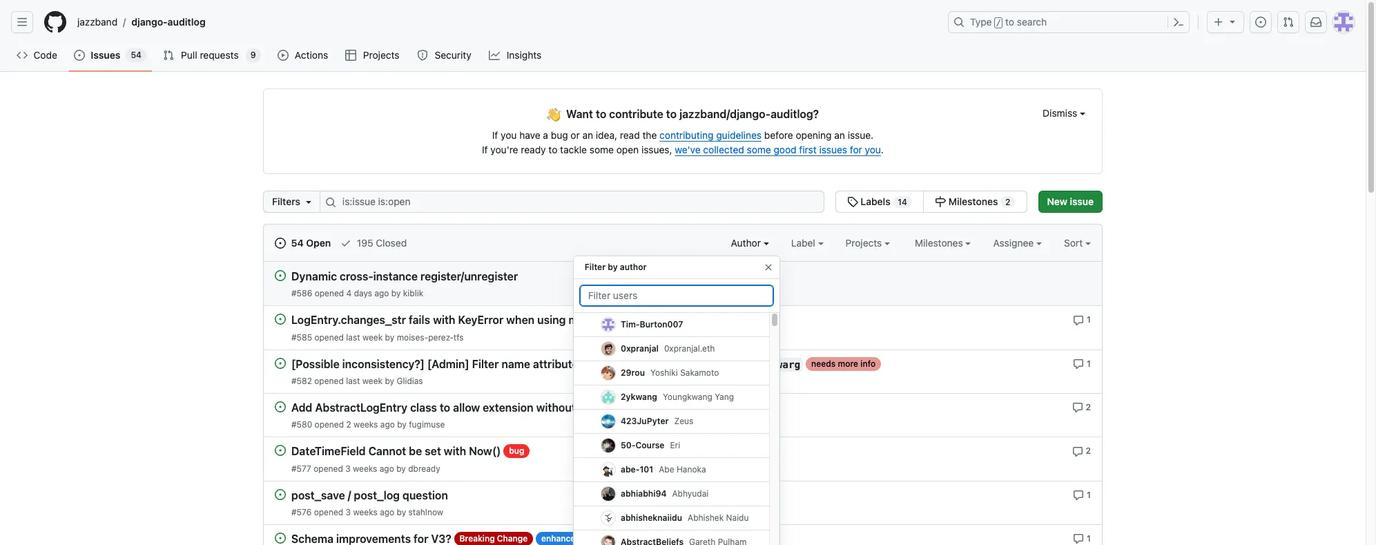 Task type: describe. For each thing, give the bounding box(es) containing it.
@abe 101 image
[[601, 463, 615, 477]]

3 comment image from the top
[[1074, 533, 1085, 544]]

using
[[537, 314, 566, 326]]

command palette image
[[1174, 17, 1185, 28]]

when
[[506, 314, 535, 326]]

moises-
[[397, 332, 428, 342]]

jazzband/django-
[[680, 108, 771, 120]]

logentry.changes_str fails with keyerror when using m2m_fields
[[292, 314, 630, 326]]

50-
[[621, 440, 636, 450]]

needs more info link for logentry.changes_str fails with keyerror when using m2m_fields
[[633, 313, 708, 327]]

dbready link
[[408, 463, 440, 474]]

abhisheknaiidu abhishek naidu
[[621, 513, 749, 523]]

comment image for datetimefield cannot be set with now()
[[1073, 446, 1084, 457]]

needs more info link for [possible inconsistency?] [admin] filter name attribute missing due to empty
[[806, 357, 882, 371]]

extension
[[483, 402, 534, 414]]

post_save / post_log question #576             opened 3 weeks ago by stahlnow
[[292, 489, 448, 517]]

contributing
[[660, 129, 714, 141]]

django-
[[131, 16, 168, 28]]

open issue image for dynamic cross-instance register/unregister
[[275, 270, 286, 281]]

29rou
[[621, 367, 645, 378]]

54 open link
[[275, 236, 331, 250]]

milestone image
[[935, 196, 946, 207]]

label
[[791, 237, 818, 249]]

open
[[306, 237, 331, 249]]

type / to search
[[971, 16, 1047, 28]]

cannot
[[369, 445, 406, 458]]

milestones for milestones 2
[[949, 195, 998, 207]]

code link
[[11, 45, 63, 66]]

bug inside if you have a bug or an idea, read the contributing guidelines before opening an issue. if you're ready to tackle some open issues, we've collected some good first issues for you .
[[551, 129, 568, 141]]

instance
[[373, 270, 418, 283]]

sort button
[[1065, 236, 1091, 250]]

post_save / post_log question link
[[292, 489, 448, 501]]

dynamic cross-instance register/unregister link
[[292, 270, 518, 283]]

#582             opened last week by glidias
[[292, 376, 423, 386]]

assignee button
[[994, 236, 1042, 250]]

more for [possible inconsistency?] [admin] filter name attribute missing due to empty
[[838, 358, 859, 369]]

want
[[566, 108, 593, 120]]

search image
[[325, 197, 336, 208]]

open issue element for add abstractlogentry class to allow extension without creating additional table
[[275, 401, 286, 412]]

fugimuse link
[[409, 419, 445, 430]]

more for logentry.changes_str fails with keyerror when using m2m_fields
[[665, 315, 686, 325]]

open issue element for [possible inconsistency?] [admin] filter name attribute missing due to empty
[[275, 357, 286, 369]]

we've
[[675, 144, 701, 155]]

logentry.changes_str fails with keyerror when using m2m_fields link
[[292, 314, 630, 326]]

0xpranjal.eth
[[664, 343, 715, 354]]

@abhisheknaiidu image
[[601, 511, 615, 525]]

burton007
[[640, 319, 683, 330]]

1 vertical spatial with
[[444, 445, 466, 458]]

search
[[1017, 16, 1047, 28]]

0 horizontal spatial issue opened image
[[74, 50, 85, 61]]

stahlnow
[[409, 507, 444, 517]]

.
[[881, 144, 884, 155]]

issue opened image
[[1256, 17, 1267, 28]]

pull
[[181, 49, 197, 61]]

@0xpranjal image
[[601, 342, 615, 356]]

opened for datetimefield cannot be set with now()
[[314, 463, 343, 474]]

to inside if you have a bug or an idea, read the contributing guidelines before opening an issue. if you're ready to tackle some open issues, we've collected some good first issues for you .
[[549, 144, 558, 155]]

author
[[731, 237, 764, 249]]

collected
[[703, 144, 745, 155]]

labels
[[861, 195, 891, 207]]

Search all issues text field
[[320, 191, 825, 213]]

abhiabhi94 abhyudai
[[621, 488, 709, 499]]

datetimefield cannot be set with now()
[[292, 445, 501, 458]]

add abstractlogentry class to allow extension without creating additional table link
[[292, 402, 705, 414]]

kiblik link
[[403, 288, 424, 299]]

abhishek
[[688, 513, 724, 523]]

@2ykwang image
[[601, 390, 615, 404]]

graph image
[[489, 50, 500, 61]]

for
[[850, 144, 863, 155]]

new issue link
[[1039, 191, 1103, 213]]

abhyudai
[[672, 488, 709, 499]]

/ for type
[[997, 18, 1002, 28]]

1 vertical spatial filter
[[472, 358, 499, 370]]

a
[[543, 129, 548, 141]]

milestones 2
[[946, 195, 1011, 207]]

git pull request image
[[163, 50, 174, 61]]

table
[[679, 402, 705, 414]]

moises-perez-tfs link
[[397, 332, 464, 342]]

have
[[520, 129, 541, 141]]

projects button
[[846, 236, 891, 250]]

labels 14
[[858, 195, 908, 207]]

#577             opened 3 weeks ago by dbready
[[292, 463, 440, 474]]

1 for fourth 1 link from the bottom of the page
[[1087, 315, 1091, 325]]

2 some from the left
[[747, 144, 771, 155]]

@abstractbeliefs image
[[601, 535, 615, 545]]

filter inside menu
[[585, 262, 606, 272]]

2 inside milestones 2
[[1006, 197, 1011, 207]]

195
[[357, 237, 373, 249]]

ago inside dynamic cross-instance register/unregister #586             opened 4 days ago by kiblik
[[375, 288, 389, 299]]

post_save
[[292, 489, 345, 501]]

1 horizontal spatial you
[[865, 144, 881, 155]]

@50 course image
[[601, 439, 615, 452]]

[admin]
[[428, 358, 470, 370]]

to up contributing
[[666, 108, 677, 120]]

open issue image for post_save / post_log question
[[275, 489, 286, 500]]

creating
[[579, 402, 622, 414]]

missing
[[581, 358, 622, 370]]

week for logentry.changes_str fails with keyerror when using m2m_fields
[[363, 332, 383, 342]]

1 for second 1 link from the top
[[1087, 358, 1091, 369]]

open issue image for breaking change
[[275, 533, 286, 544]]

dismiss button
[[1043, 106, 1086, 120]]

tim-burton007
[[621, 319, 683, 330]]

dynamic cross-instance register/unregister #586             opened 4 days ago by kiblik
[[292, 270, 518, 299]]

2 link for datetimefield cannot be set with now()
[[1073, 444, 1091, 457]]

Issues search field
[[320, 191, 825, 213]]

issue element
[[836, 191, 1028, 213]]

register/unregister
[[421, 270, 518, 283]]

@29rou image
[[601, 366, 615, 380]]

to left search at right top
[[1006, 16, 1015, 28]]

issues
[[820, 144, 848, 155]]

opened inside post_save / post_log question #576             opened 3 weeks ago by stahlnow
[[314, 507, 343, 517]]

open issue element for post_save / post_log question
[[275, 488, 286, 500]]

week for [possible inconsistency?] [admin] filter name attribute missing due to empty
[[362, 376, 383, 386]]

set
[[425, 445, 441, 458]]

projects inside 'popup button'
[[846, 237, 885, 249]]

14
[[898, 197, 908, 207]]

open issue element for logentry.changes_str fails with keyerror when using m2m_fields
[[275, 313, 286, 325]]

open
[[617, 144, 639, 155]]

to right due
[[647, 358, 658, 370]]

by inside menu
[[608, 262, 618, 272]]

be
[[409, 445, 422, 458]]

2 link for add abstractlogentry class to allow extension without creating additional table
[[1073, 401, 1091, 413]]

195 closed link
[[341, 236, 407, 250]]

type
[[971, 16, 992, 28]]

zeus
[[674, 416, 694, 426]]

code
[[34, 49, 57, 61]]

naidu
[[726, 513, 749, 523]]

1 1 link from the top
[[1074, 313, 1091, 326]]

contributing guidelines link
[[660, 129, 762, 141]]

check image
[[341, 238, 352, 249]]

keyerror
[[458, 314, 504, 326]]

1 some from the left
[[590, 144, 614, 155]]

open issue image for [possible inconsistency?] [admin] filter name attribute missing due to empty
[[275, 358, 286, 369]]

actions
[[295, 49, 328, 61]]

comment image for needs more info
[[1074, 315, 1085, 326]]

without
[[536, 402, 576, 414]]

needs more info for [possible inconsistency?] [admin] filter name attribute missing due to empty
[[812, 358, 876, 369]]

course
[[636, 440, 665, 450]]

git pull request image
[[1283, 17, 1295, 28]]

to right want at the left top of page
[[596, 108, 607, 120]]

0 horizontal spatial bug
[[509, 446, 525, 456]]

0 horizontal spatial if
[[482, 144, 488, 155]]

guidelines
[[717, 129, 762, 141]]

to right class on the bottom left of page
[[440, 402, 451, 414]]

needs for [possible inconsistency?] [admin] filter name attribute missing due to empty
[[812, 358, 836, 369]]

django-auditlog link
[[126, 11, 211, 33]]

auditlog?
[[771, 108, 819, 120]]

perez-
[[428, 332, 454, 342]]

issues
[[91, 49, 121, 61]]

@tim burton007 image
[[601, 318, 615, 332]]

weeks for cannot
[[353, 463, 377, 474]]

sort
[[1065, 237, 1083, 249]]

101
[[640, 464, 653, 475]]



Task type: vqa. For each thing, say whether or not it's contained in the screenshot.
'Burton007'
yes



Task type: locate. For each thing, give the bounding box(es) containing it.
weeks down abstractlogentry
[[354, 419, 378, 430]]

open issue image for add abstractlogentry class to allow extension without creating additional table
[[275, 401, 286, 412]]

0 vertical spatial milestones
[[949, 195, 998, 207]]

1 vertical spatial 54
[[291, 237, 304, 249]]

1 vertical spatial info
[[861, 358, 876, 369]]

0 vertical spatial weeks
[[354, 419, 378, 430]]

7 open issue element from the top
[[275, 532, 286, 544]]

0 horizontal spatial /
[[123, 16, 126, 28]]

attribute
[[533, 358, 579, 370]]

2 1 link from the top
[[1074, 357, 1091, 370]]

by down datetimefield cannot be set with now()
[[397, 463, 406, 474]]

1 vertical spatial last
[[346, 376, 360, 386]]

ago inside post_save / post_log question #576             opened 3 weeks ago by stahlnow
[[380, 507, 395, 517]]

ago right the days
[[375, 288, 389, 299]]

you right for
[[865, 144, 881, 155]]

/ inside post_save / post_log question #576             opened 3 weeks ago by stahlnow
[[348, 489, 351, 501]]

1 vertical spatial weeks
[[353, 463, 377, 474]]

filters
[[272, 195, 300, 207]]

54 right issues
[[131, 50, 142, 60]]

none search field containing filters
[[263, 191, 1028, 213]]

1 open issue element from the top
[[275, 269, 286, 281]]

1 horizontal spatial issue opened image
[[275, 238, 286, 249]]

1 for 4th 1 link from the top
[[1087, 533, 1091, 544]]

milestones for milestones
[[915, 237, 966, 249]]

the
[[643, 129, 657, 141]]

enhancement link
[[708, 401, 773, 414], [536, 532, 602, 545]]

filter left name
[[472, 358, 499, 370]]

week up inconsistency?]
[[363, 332, 383, 342]]

0 horizontal spatial info
[[688, 315, 703, 325]]

opened down the logentry.changes_str
[[315, 332, 344, 342]]

open issue image left add
[[275, 401, 286, 412]]

triangle down image
[[303, 196, 314, 207]]

an right or
[[583, 129, 593, 141]]

requests
[[200, 49, 239, 61]]

/ inside type / to search
[[997, 18, 1002, 28]]

some down the idea,
[[590, 144, 614, 155]]

1 horizontal spatial some
[[747, 144, 771, 155]]

opened for add abstractlogentry class to allow extension without creating additional table
[[315, 419, 344, 430]]

1 vertical spatial 3
[[346, 507, 351, 517]]

triangle down image
[[1228, 16, 1239, 27]]

open issue element for breaking change
[[275, 532, 286, 544]]

0 horizontal spatial filter
[[472, 358, 499, 370]]

insights
[[507, 49, 542, 61]]

comment image inside 1 link
[[1074, 490, 1085, 501]]

code image
[[17, 50, 28, 61]]

open issue image for logentry.changes_str fails with keyerror when using m2m_fields
[[275, 314, 286, 325]]

/ for jazzband
[[123, 16, 126, 28]]

allow
[[453, 402, 480, 414]]

enhancement link down '@abhisheknaiidu' image
[[536, 532, 602, 545]]

2 open issue element from the top
[[275, 313, 286, 325]]

0 horizontal spatial an
[[583, 129, 593, 141]]

last down the logentry.changes_str
[[346, 332, 360, 342]]

projects down labels
[[846, 237, 885, 249]]

0 horizontal spatial 54
[[131, 50, 142, 60]]

bug right a at the top of page
[[551, 129, 568, 141]]

[possible
[[292, 358, 340, 370]]

1 vertical spatial issue opened image
[[275, 238, 286, 249]]

54 for 54 open
[[291, 237, 304, 249]]

/ right type
[[997, 18, 1002, 28]]

by inside post_save / post_log question #576             opened 3 weeks ago by stahlnow
[[397, 507, 406, 517]]

1 for 2nd 1 link from the bottom of the page
[[1087, 489, 1091, 500]]

2 an from the left
[[835, 129, 845, 141]]

0 horizontal spatial more
[[665, 315, 686, 325]]

1 comment image from the top
[[1074, 315, 1085, 326]]

add
[[292, 402, 312, 414]]

1 vertical spatial bug
[[509, 446, 525, 456]]

1 horizontal spatial 54
[[291, 237, 304, 249]]

0 horizontal spatial some
[[590, 144, 614, 155]]

1 horizontal spatial an
[[835, 129, 845, 141]]

with
[[433, 314, 456, 326], [444, 445, 466, 458]]

enhancement down spec.lookup_kwarg
[[713, 402, 768, 412]]

0 vertical spatial if
[[492, 129, 498, 141]]

1 horizontal spatial projects
[[846, 237, 885, 249]]

1 horizontal spatial needs more info link
[[806, 357, 882, 371]]

milestones right milestone image
[[949, 195, 998, 207]]

0 vertical spatial needs more info link
[[633, 313, 708, 327]]

homepage image
[[44, 11, 66, 33]]

needs for logentry.changes_str fails with keyerror when using m2m_fields
[[639, 315, 663, 325]]

open issue element for datetimefield cannot be set with now()
[[275, 444, 286, 456]]

4 open issue element from the top
[[275, 401, 286, 412]]

0 vertical spatial issue opened image
[[74, 50, 85, 61]]

issue.
[[848, 129, 874, 141]]

jazzband
[[77, 16, 118, 28]]

1 vertical spatial comment image
[[1073, 446, 1084, 457]]

1 vertical spatial comment image
[[1074, 358, 1085, 370]]

1 vertical spatial more
[[838, 358, 859, 369]]

2 2 link from the top
[[1073, 444, 1091, 457]]

dynamic
[[292, 270, 337, 283]]

additional
[[625, 402, 676, 414]]

milestones
[[949, 195, 998, 207], [915, 237, 966, 249]]

breaking
[[460, 533, 495, 544]]

0 vertical spatial needs more info
[[639, 315, 703, 325]]

menu
[[573, 250, 780, 545]]

0 vertical spatial you
[[501, 129, 517, 141]]

2 vertical spatial comment image
[[1074, 490, 1085, 501]]

by inside dynamic cross-instance register/unregister #586             opened 4 days ago by kiblik
[[392, 288, 401, 299]]

auditlog
[[168, 16, 206, 28]]

opened inside dynamic cross-instance register/unregister #586             opened 4 days ago by kiblik
[[315, 288, 344, 299]]

bug right the now()
[[509, 446, 525, 456]]

👋 want to contribute to jazzband/django-auditlog?
[[547, 105, 819, 123]]

1 last from the top
[[346, 332, 360, 342]]

1 horizontal spatial more
[[838, 358, 859, 369]]

datetimefield
[[292, 445, 366, 458]]

enhancement
[[713, 402, 768, 412], [542, 533, 596, 544]]

you
[[501, 129, 517, 141], [865, 144, 881, 155]]

open issue image
[[275, 270, 286, 281], [275, 314, 286, 325], [275, 489, 286, 500], [275, 533, 286, 544]]

2 vertical spatial weeks
[[353, 507, 378, 517]]

1 horizontal spatial /
[[348, 489, 351, 501]]

milestones inside the issue element
[[949, 195, 998, 207]]

1 vertical spatial 2 link
[[1073, 444, 1091, 457]]

54
[[131, 50, 142, 60], [291, 237, 304, 249]]

author
[[620, 262, 647, 272]]

weeks down post_save / post_log question 'link'
[[353, 507, 378, 517]]

1 vertical spatial enhancement
[[542, 533, 596, 544]]

milestones down milestone image
[[915, 237, 966, 249]]

0 vertical spatial needs
[[639, 315, 663, 325]]

1 2 link from the top
[[1073, 401, 1091, 413]]

0xpranjal
[[621, 343, 659, 354]]

1 open issue image from the top
[[275, 358, 286, 369]]

3
[[345, 463, 351, 474], [346, 507, 351, 517]]

/ inside jazzband / django-auditlog
[[123, 16, 126, 28]]

plus image
[[1214, 17, 1225, 28]]

1 open issue image from the top
[[275, 270, 286, 281]]

2 week from the top
[[362, 376, 383, 386]]

1 horizontal spatial if
[[492, 129, 498, 141]]

weeks inside post_save / post_log question #576             opened 3 weeks ago by stahlnow
[[353, 507, 378, 517]]

contribute
[[609, 108, 664, 120]]

0 horizontal spatial projects
[[363, 49, 400, 61]]

issue opened image
[[74, 50, 85, 61], [275, 238, 286, 249]]

0 horizontal spatial needs
[[639, 315, 663, 325]]

2 1 from the top
[[1087, 358, 1091, 369]]

tim-
[[621, 319, 640, 330]]

0 vertical spatial enhancement
[[713, 402, 768, 412]]

195 closed
[[354, 237, 407, 249]]

0 vertical spatial bug
[[551, 129, 568, 141]]

1 horizontal spatial needs
[[812, 358, 836, 369]]

2 horizontal spatial /
[[997, 18, 1002, 28]]

if up the you're
[[492, 129, 498, 141]]

0 horizontal spatial you
[[501, 129, 517, 141]]

if
[[492, 129, 498, 141], [482, 144, 488, 155]]

tackle
[[560, 144, 587, 155]]

#585             opened last week by moises-perez-tfs
[[292, 332, 464, 342]]

table image
[[346, 50, 357, 61]]

0 vertical spatial more
[[665, 315, 686, 325]]

an up issues at the top
[[835, 129, 845, 141]]

abhisheknaiidu
[[621, 513, 682, 523]]

open issue image
[[275, 358, 286, 369], [275, 401, 286, 412], [275, 445, 286, 456]]

#586
[[292, 288, 312, 299]]

4 open issue image from the top
[[275, 533, 286, 544]]

week down inconsistency?]
[[362, 376, 383, 386]]

comment image for add abstractlogentry class to allow extension without creating additional table
[[1073, 402, 1084, 413]]

name
[[502, 358, 531, 370]]

now()
[[469, 445, 501, 458]]

opened up datetimefield
[[315, 419, 344, 430]]

6 open issue element from the top
[[275, 488, 286, 500]]

abhiabhi94
[[621, 488, 667, 499]]

/ for post_save
[[348, 489, 351, 501]]

#580
[[292, 419, 312, 430]]

1 horizontal spatial filter
[[585, 262, 606, 272]]

needs more info for logentry.changes_str fails with keyerror when using m2m_fields
[[639, 315, 703, 325]]

/ left "post_log" at bottom
[[348, 489, 351, 501]]

by left 'stahlnow' link
[[397, 507, 406, 517]]

info for [possible inconsistency?] [admin] filter name attribute missing due to empty
[[861, 358, 876, 369]]

4 1 from the top
[[1087, 533, 1091, 544]]

issue
[[1070, 195, 1094, 207]]

1 vertical spatial projects
[[846, 237, 885, 249]]

issues,
[[642, 144, 673, 155]]

you up the you're
[[501, 129, 517, 141]]

1 1 from the top
[[1087, 315, 1091, 325]]

issue opened image left the 54 open
[[275, 238, 286, 249]]

54 open
[[289, 237, 331, 249]]

3 inside post_save / post_log question #576             opened 3 weeks ago by stahlnow
[[346, 507, 351, 517]]

post_log
[[354, 489, 400, 501]]

1 vertical spatial milestones
[[915, 237, 966, 249]]

issue opened image inside 54 open link
[[275, 238, 286, 249]]

3 down post_save / post_log question 'link'
[[346, 507, 351, 517]]

1 week from the top
[[363, 332, 383, 342]]

milestones inside popup button
[[915, 237, 966, 249]]

1 horizontal spatial enhancement link
[[708, 401, 773, 414]]

needs
[[639, 315, 663, 325], [812, 358, 836, 369]]

fugimuse
[[409, 419, 445, 430]]

some down before
[[747, 144, 771, 155]]

/
[[123, 16, 126, 28], [997, 18, 1002, 28], [348, 489, 351, 501]]

0 vertical spatial info
[[688, 315, 703, 325]]

1 vertical spatial if
[[482, 144, 488, 155]]

0 horizontal spatial enhancement
[[542, 533, 596, 544]]

2 vertical spatial comment image
[[1074, 533, 1085, 544]]

idea,
[[596, 129, 618, 141]]

list containing jazzband
[[72, 11, 940, 33]]

1 horizontal spatial needs more info
[[812, 358, 876, 369]]

jazzband / django-auditlog
[[77, 16, 206, 28]]

with right 'set'
[[444, 445, 466, 458]]

0 vertical spatial projects
[[363, 49, 400, 61]]

ago up 'cannot'
[[380, 419, 395, 430]]

last for [possible inconsistency?] [admin] filter name attribute missing due to empty
[[346, 376, 360, 386]]

days
[[354, 288, 372, 299]]

bug link
[[504, 444, 530, 458]]

0 vertical spatial 54
[[131, 50, 142, 60]]

opened down [possible
[[314, 376, 344, 386]]

by left 'moises-'
[[385, 332, 395, 342]]

issue opened image left issues
[[74, 50, 85, 61]]

1 vertical spatial needs more info
[[812, 358, 876, 369]]

0 vertical spatial 2 link
[[1073, 401, 1091, 413]]

comment image
[[1074, 315, 1085, 326], [1074, 358, 1085, 370], [1074, 533, 1085, 544]]

2
[[1006, 197, 1011, 207], [1086, 402, 1091, 412], [346, 419, 351, 430], [1086, 446, 1091, 456]]

423jupyter
[[621, 416, 669, 426]]

0 vertical spatial open issue image
[[275, 358, 286, 369]]

projects right table icon
[[363, 49, 400, 61]]

1 horizontal spatial bug
[[551, 129, 568, 141]]

before
[[765, 129, 794, 141]]

tfs
[[454, 332, 464, 342]]

2 open issue image from the top
[[275, 314, 286, 325]]

new
[[1048, 195, 1068, 207]]

3 open issue image from the top
[[275, 445, 286, 456]]

3 open issue image from the top
[[275, 489, 286, 500]]

opened left 4
[[315, 288, 344, 299]]

opened down post_save
[[314, 507, 343, 517]]

open issue image left [possible
[[275, 358, 286, 369]]

last
[[346, 332, 360, 342], [346, 376, 360, 386]]

2 3 from the top
[[346, 507, 351, 517]]

/ left django-
[[123, 16, 126, 28]]

2 open issue image from the top
[[275, 401, 286, 412]]

54 for 54
[[131, 50, 142, 60]]

0 horizontal spatial enhancement link
[[536, 532, 602, 545]]

1 horizontal spatial info
[[861, 358, 876, 369]]

Filter users text field
[[579, 285, 774, 307]]

1 vertical spatial you
[[865, 144, 881, 155]]

by down instance
[[392, 288, 401, 299]]

0 vertical spatial comment image
[[1074, 315, 1085, 326]]

1 vertical spatial enhancement link
[[536, 532, 602, 545]]

opened down datetimefield
[[314, 463, 343, 474]]

abe-101 abe hanoka
[[621, 464, 706, 475]]

3 down datetimefield
[[345, 463, 351, 474]]

#582
[[292, 376, 312, 386]]

1
[[1087, 315, 1091, 325], [1087, 358, 1091, 369], [1087, 489, 1091, 500], [1087, 533, 1091, 544]]

last up abstractlogentry
[[346, 376, 360, 386]]

3 1 link from the top
[[1074, 488, 1091, 501]]

2 comment image from the top
[[1074, 358, 1085, 370]]

5 open issue element from the top
[[275, 444, 286, 456]]

enhancement for the left enhancement link
[[542, 533, 596, 544]]

close menu image
[[763, 262, 774, 273]]

spec.lookup_kwarg
[[699, 359, 801, 370]]

enhancement link down spec.lookup_kwarg
[[708, 401, 773, 414]]

3 open issue element from the top
[[275, 357, 286, 369]]

yang
[[715, 392, 734, 402]]

ago down "post_log" at bottom
[[380, 507, 395, 517]]

dismiss
[[1043, 107, 1080, 119]]

opened
[[315, 288, 344, 299], [315, 332, 344, 342], [314, 376, 344, 386], [315, 419, 344, 430], [314, 463, 343, 474], [314, 507, 343, 517]]

shield image
[[417, 50, 428, 61]]

ago down 'cannot'
[[380, 463, 394, 474]]

1 3 from the top
[[345, 463, 351, 474]]

tag image
[[847, 196, 858, 207]]

by left the author in the left of the page
[[608, 262, 618, 272]]

comment image for logentry.changes_str fails with keyerror when using m2m_fields
[[1074, 358, 1085, 370]]

opened for logentry.changes_str fails with keyerror when using m2m_fields
[[315, 332, 344, 342]]

enhancement left @abstractbeliefs image
[[542, 533, 596, 544]]

1 vertical spatial open issue image
[[275, 401, 286, 412]]

last for logentry.changes_str fails with keyerror when using m2m_fields
[[346, 332, 360, 342]]

by down inconsistency?]
[[385, 376, 394, 386]]

enhancement for the top enhancement link
[[713, 402, 768, 412]]

if left the you're
[[482, 144, 488, 155]]

play image
[[277, 50, 289, 61]]

open issue image for datetimefield cannot be set with now()
[[275, 445, 286, 456]]

0 vertical spatial last
[[346, 332, 360, 342]]

glidias
[[397, 376, 423, 386]]

open issue image left datetimefield
[[275, 445, 286, 456]]

2 last from the top
[[346, 376, 360, 386]]

@423jupyter image
[[601, 414, 615, 428]]

weeks up post_save / post_log question 'link'
[[353, 463, 377, 474]]

50-course eri
[[621, 440, 680, 450]]

3 1 from the top
[[1087, 489, 1091, 500]]

notifications image
[[1311, 17, 1322, 28]]

0 horizontal spatial needs more info link
[[633, 313, 708, 327]]

menu containing filter by author
[[573, 250, 780, 545]]

filter left the author in the left of the page
[[585, 262, 606, 272]]

opened for [possible inconsistency?] [admin] filter name attribute missing due to empty
[[314, 376, 344, 386]]

with up perez- on the bottom of the page
[[433, 314, 456, 326]]

1 vertical spatial week
[[362, 376, 383, 386]]

0 vertical spatial with
[[433, 314, 456, 326]]

change
[[497, 533, 528, 544]]

0 vertical spatial enhancement link
[[708, 401, 773, 414]]

open issue element
[[275, 269, 286, 281], [275, 313, 286, 325], [275, 357, 286, 369], [275, 401, 286, 412], [275, 444, 286, 456], [275, 488, 286, 500], [275, 532, 286, 544]]

1 horizontal spatial enhancement
[[713, 402, 768, 412]]

insights link
[[484, 45, 548, 66]]

projects
[[363, 49, 400, 61], [846, 237, 885, 249]]

0 horizontal spatial needs more info
[[639, 315, 703, 325]]

None search field
[[263, 191, 1028, 213]]

@abhiabhi94 image
[[601, 487, 615, 501]]

open issue element for dynamic cross-instance register/unregister
[[275, 269, 286, 281]]

1 vertical spatial needs more info link
[[806, 357, 882, 371]]

some
[[590, 144, 614, 155], [747, 144, 771, 155]]

info for logentry.changes_str fails with keyerror when using m2m_fields
[[688, 315, 703, 325]]

ago
[[375, 288, 389, 299], [380, 419, 395, 430], [380, 463, 394, 474], [380, 507, 395, 517]]

1 vertical spatial needs
[[812, 358, 836, 369]]

weeks for abstractlogentry
[[354, 419, 378, 430]]

54 left open
[[291, 237, 304, 249]]

comment image
[[1073, 402, 1084, 413], [1073, 446, 1084, 457], [1074, 490, 1085, 501]]

4 1 link from the top
[[1074, 532, 1091, 544]]

0 vertical spatial week
[[363, 332, 383, 342]]

list
[[72, 11, 940, 33]]

0 vertical spatial 3
[[345, 463, 351, 474]]

1 an from the left
[[583, 129, 593, 141]]

by left fugimuse
[[397, 419, 407, 430]]

0 vertical spatial comment image
[[1073, 402, 1084, 413]]

inconsistency?]
[[342, 358, 425, 370]]

2 vertical spatial open issue image
[[275, 445, 286, 456]]

0 vertical spatial filter
[[585, 262, 606, 272]]

to right ready
[[549, 144, 558, 155]]



